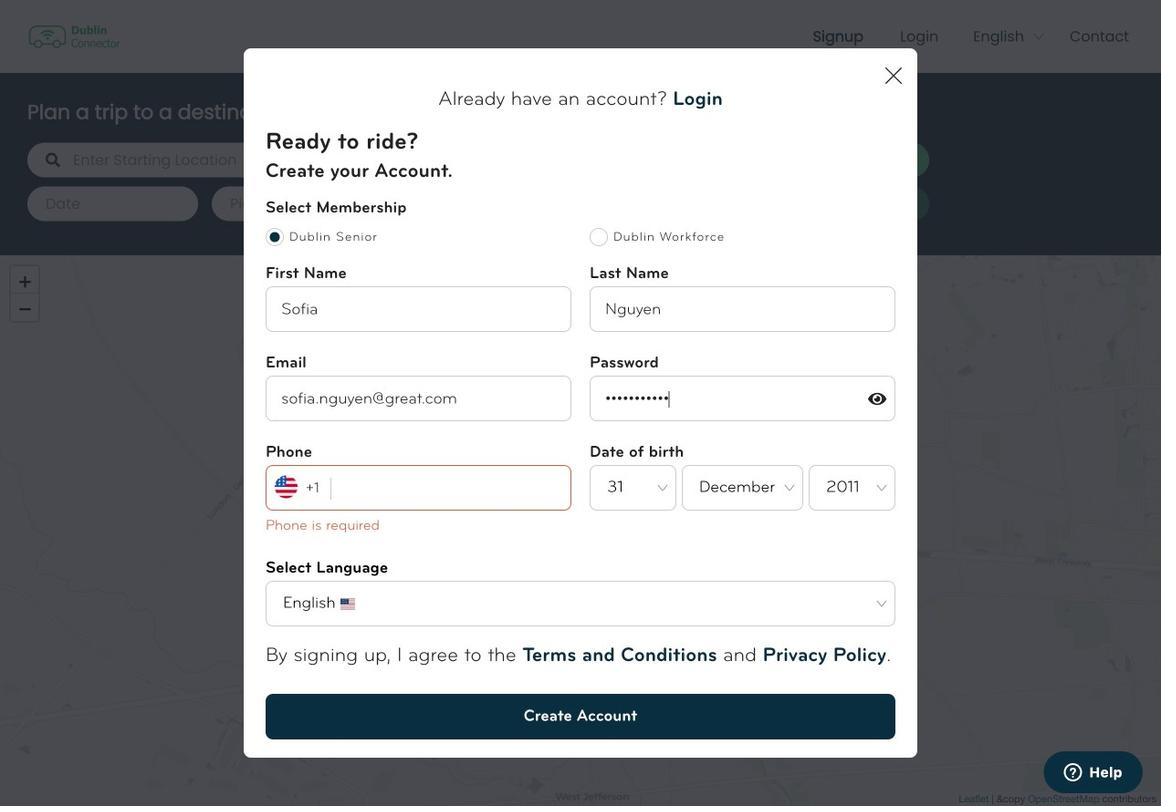 Task type: locate. For each thing, give the bounding box(es) containing it.
Date text field
[[27, 187, 198, 221], [396, 187, 567, 221]]

None text field
[[266, 287, 571, 332], [266, 466, 571, 511], [266, 287, 571, 332], [266, 466, 571, 511]]

None text field
[[590, 287, 895, 332]]

2 date text field from the left
[[396, 187, 567, 221]]

0 horizontal spatial date text field
[[27, 187, 198, 221]]

None password field
[[590, 376, 895, 422]]

None radio
[[266, 228, 284, 247], [590, 228, 608, 247], [266, 228, 284, 247], [590, 228, 608, 247]]

eye image
[[868, 391, 886, 408]]

1 horizontal spatial date text field
[[396, 187, 567, 221]]

Enter Starting Location text field
[[27, 143, 382, 177]]

None email field
[[266, 376, 571, 422]]



Task type: vqa. For each thing, say whether or not it's contained in the screenshot.
the rightmost Date text field
no



Task type: describe. For each thing, give the bounding box(es) containing it.
1 date text field from the left
[[27, 187, 198, 221]]

united states image
[[341, 598, 355, 612]]

Enter Destination text field
[[396, 143, 751, 177]]

share mobility logo image
[[18, 0, 128, 73]]

search image
[[46, 153, 60, 167]]

Pickup At text field
[[212, 187, 382, 221]]



